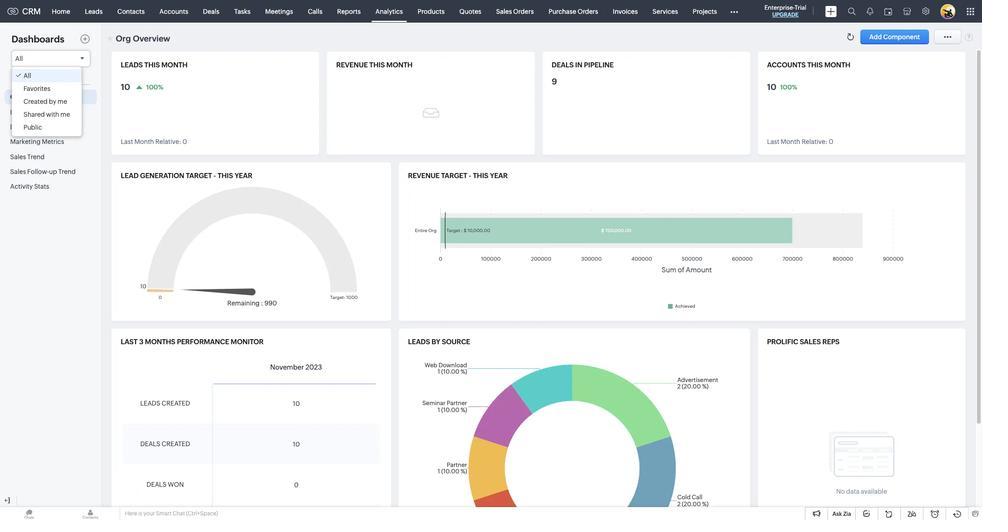 Task type: locate. For each thing, give the bounding box(es) containing it.
2 horizontal spatial month
[[825, 61, 851, 69]]

1 vertical spatial me
[[61, 111, 70, 118]]

ask
[[833, 511, 843, 517]]

leads for leads by source
[[408, 338, 430, 346]]

1 horizontal spatial 0
[[294, 481, 299, 489]]

overview up leads this month
[[133, 34, 170, 43]]

Other Modules field
[[725, 4, 745, 19]]

metrics
[[42, 138, 64, 146]]

me for created by me
[[58, 98, 67, 105]]

analytics link
[[368, 0, 411, 22]]

accounts this month
[[768, 61, 851, 69]]

1 month from the left
[[135, 138, 154, 145]]

org up lead
[[10, 93, 22, 101]]

1 horizontal spatial 100%
[[781, 83, 798, 91]]

month
[[135, 138, 154, 145], [781, 138, 801, 145]]

created up won
[[162, 440, 190, 448]]

sales orders link
[[489, 0, 542, 22]]

products
[[418, 8, 445, 15]]

1 vertical spatial leads
[[408, 338, 430, 346]]

all inside field
[[15, 55, 23, 62]]

achieved
[[676, 304, 696, 309]]

1 horizontal spatial last month relative: 0
[[768, 138, 834, 145]]

100% down leads this month
[[146, 83, 163, 91]]

trend right up
[[58, 168, 76, 175]]

enterprise-
[[765, 4, 795, 11]]

orders
[[514, 8, 534, 15], [578, 8, 599, 15]]

0 vertical spatial org
[[116, 34, 131, 43]]

sales up the 'activity'
[[10, 168, 26, 175]]

9
[[552, 77, 558, 86]]

0 horizontal spatial month
[[162, 61, 188, 69]]

10 100%
[[768, 82, 798, 92]]

0 horizontal spatial revenue
[[337, 61, 368, 69]]

2 100% from the left
[[781, 83, 798, 91]]

accounts link
[[152, 0, 196, 22]]

0 horizontal spatial trend
[[27, 153, 45, 160]]

100% down accounts
[[781, 83, 798, 91]]

0 horizontal spatial 0
[[183, 138, 187, 145]]

0 horizontal spatial target
[[186, 172, 212, 180]]

0 vertical spatial deals
[[552, 61, 574, 69]]

calls
[[308, 8, 323, 15]]

2 last month relative: 0 from the left
[[768, 138, 834, 145]]

contacts link
[[110, 0, 152, 22]]

0 horizontal spatial month
[[135, 138, 154, 145]]

sales down marketing
[[10, 153, 26, 160]]

1 last month relative: 0 from the left
[[121, 138, 187, 145]]

100%
[[146, 83, 163, 91], [781, 83, 798, 91]]

won
[[168, 481, 184, 488]]

org down the 'contacts'
[[116, 34, 131, 43]]

deals created
[[140, 440, 190, 448]]

created for deals created
[[162, 440, 190, 448]]

0 vertical spatial me
[[58, 98, 67, 105]]

0 horizontal spatial relative:
[[155, 138, 181, 145]]

pipeline
[[584, 61, 614, 69]]

0 horizontal spatial 100%
[[146, 83, 163, 91]]

0 for leads this month
[[183, 138, 187, 145]]

orders left purchase
[[514, 8, 534, 15]]

all down dashboards
[[15, 55, 23, 62]]

lead
[[10, 108, 25, 116]]

0 vertical spatial org overview
[[116, 34, 170, 43]]

deals
[[552, 61, 574, 69], [140, 440, 160, 448], [147, 481, 167, 488]]

1 horizontal spatial month
[[781, 138, 801, 145]]

1 horizontal spatial year
[[490, 172, 508, 180]]

year
[[235, 172, 253, 180], [490, 172, 508, 180]]

1 horizontal spatial target
[[442, 172, 468, 180]]

0 horizontal spatial analytics
[[26, 108, 54, 116]]

months
[[145, 338, 176, 346]]

sales follow-up trend link
[[5, 164, 97, 179]]

revenue for revenue target - this year
[[408, 172, 440, 180]]

created up deals created
[[162, 400, 190, 407]]

analytics down created
[[26, 108, 54, 116]]

search element
[[843, 0, 862, 23]]

0 horizontal spatial last month relative: 0
[[121, 138, 187, 145]]

is
[[138, 510, 142, 517]]

invoices link
[[606, 0, 646, 22]]

0 vertical spatial revenue
[[337, 61, 368, 69]]

1 vertical spatial org overview
[[10, 93, 53, 101]]

leads this month
[[121, 61, 188, 69]]

1 vertical spatial created
[[162, 440, 190, 448]]

1 horizontal spatial orders
[[578, 8, 599, 15]]

quotes
[[460, 8, 482, 15]]

1 vertical spatial org
[[10, 93, 22, 101]]

1 vertical spatial revenue
[[408, 172, 440, 180]]

1 relative: from the left
[[155, 138, 181, 145]]

1 vertical spatial overview
[[23, 93, 53, 101]]

sales right 'quotes' link
[[497, 8, 512, 15]]

orders for sales orders
[[514, 8, 534, 15]]

overview
[[133, 34, 170, 43], [23, 93, 53, 101]]

1 target from the left
[[186, 172, 212, 180]]

revenue
[[337, 61, 368, 69], [408, 172, 440, 180]]

0 horizontal spatial overview
[[23, 93, 53, 101]]

2 year from the left
[[490, 172, 508, 180]]

overview down the favorites
[[23, 93, 53, 101]]

3
[[139, 338, 144, 346]]

trend down marketing metrics
[[27, 153, 45, 160]]

lead analytics
[[10, 108, 54, 116]]

month for revenue this month
[[387, 61, 413, 69]]

orders right purchase
[[578, 8, 599, 15]]

revenue target - this year
[[408, 172, 508, 180]]

revenue this month
[[337, 61, 413, 69]]

0 horizontal spatial -
[[214, 172, 216, 180]]

2 relative: from the left
[[802, 138, 828, 145]]

2 vertical spatial deals
[[147, 481, 167, 488]]

2 vertical spatial sales
[[10, 168, 26, 175]]

org overview down the favorites
[[10, 93, 53, 101]]

0 horizontal spatial last
[[121, 138, 133, 145]]

10
[[121, 82, 130, 92], [768, 82, 777, 92], [293, 400, 300, 407], [293, 441, 300, 448]]

all up the favorites
[[24, 72, 31, 79]]

home link
[[45, 0, 78, 22]]

profile element
[[936, 0, 962, 22]]

1 horizontal spatial revenue
[[408, 172, 440, 180]]

0 horizontal spatial org overview
[[10, 93, 53, 101]]

0 vertical spatial sales
[[497, 8, 512, 15]]

0 horizontal spatial org
[[10, 93, 22, 101]]

0 horizontal spatial year
[[235, 172, 253, 180]]

org overview up leads this month
[[116, 34, 170, 43]]

2 month from the left
[[781, 138, 801, 145]]

0 vertical spatial leads
[[121, 61, 143, 69]]

2 vertical spatial leads
[[140, 400, 160, 407]]

tree containing all
[[12, 67, 82, 136]]

me right by
[[58, 98, 67, 105]]

sales for sales orders
[[497, 8, 512, 15]]

0 horizontal spatial all
[[15, 55, 23, 62]]

analytics
[[376, 8, 403, 15], [26, 108, 54, 116]]

relative:
[[155, 138, 181, 145], [802, 138, 828, 145]]

last month relative: 0 for leads
[[121, 138, 187, 145]]

me for shared with me
[[61, 111, 70, 118]]

data
[[847, 487, 860, 495]]

insights
[[25, 123, 49, 131]]

monitor
[[231, 338, 264, 346]]

1 horizontal spatial -
[[469, 172, 472, 180]]

no
[[837, 487, 846, 495]]

enterprise-trial upgrade
[[765, 4, 807, 18]]

accounts
[[160, 8, 188, 15]]

1 created from the top
[[162, 400, 190, 407]]

1 horizontal spatial analytics
[[376, 8, 403, 15]]

None button
[[861, 30, 930, 44]]

last month relative: 0
[[121, 138, 187, 145], [768, 138, 834, 145]]

orders inside "link"
[[514, 8, 534, 15]]

deals up the deals won
[[140, 440, 160, 448]]

create menu element
[[820, 0, 843, 22]]

november 2023
[[270, 363, 322, 371]]

last 3 months performance monitor
[[121, 338, 264, 346]]

1 vertical spatial all
[[24, 72, 31, 79]]

signals element
[[862, 0, 880, 23]]

1 horizontal spatial last
[[768, 138, 780, 145]]

2 horizontal spatial 0
[[830, 138, 834, 145]]

public
[[24, 124, 42, 131]]

0
[[183, 138, 187, 145], [830, 138, 834, 145], [294, 481, 299, 489]]

deals left won
[[147, 481, 167, 488]]

sales orders
[[497, 8, 534, 15]]

1 horizontal spatial month
[[387, 61, 413, 69]]

Search text field
[[12, 72, 90, 85]]

1 vertical spatial sales
[[10, 153, 26, 160]]

leads for leads created
[[140, 400, 160, 407]]

all inside tree
[[24, 72, 31, 79]]

-
[[214, 172, 216, 180], [469, 172, 472, 180]]

1 horizontal spatial overview
[[133, 34, 170, 43]]

0 horizontal spatial orders
[[514, 8, 534, 15]]

1 vertical spatial deals
[[140, 440, 160, 448]]

1 month from the left
[[162, 61, 188, 69]]

deals left in
[[552, 61, 574, 69]]

1 horizontal spatial trend
[[58, 168, 76, 175]]

2 month from the left
[[387, 61, 413, 69]]

analytics right the reports link
[[376, 8, 403, 15]]

2 orders from the left
[[578, 8, 599, 15]]

1 last from the left
[[121, 138, 133, 145]]

your
[[144, 510, 155, 517]]

lead analytics link
[[5, 104, 97, 119]]

1 100% from the left
[[146, 83, 163, 91]]

3 month from the left
[[825, 61, 851, 69]]

calendar image
[[885, 8, 893, 15]]

0 vertical spatial trend
[[27, 153, 45, 160]]

sales inside "link"
[[497, 8, 512, 15]]

1 horizontal spatial all
[[24, 72, 31, 79]]

activity stats link
[[5, 179, 97, 194]]

0 vertical spatial all
[[15, 55, 23, 62]]

me right with
[[61, 111, 70, 118]]

lead
[[121, 172, 139, 180]]

1 horizontal spatial relative:
[[802, 138, 828, 145]]

created for leads created
[[162, 400, 190, 407]]

1 - from the left
[[214, 172, 216, 180]]

month
[[162, 61, 188, 69], [387, 61, 413, 69], [825, 61, 851, 69]]

1 orders from the left
[[514, 8, 534, 15]]

0 vertical spatial created
[[162, 400, 190, 407]]

projects link
[[686, 0, 725, 22]]

2 last from the left
[[768, 138, 780, 145]]

2 created from the top
[[162, 440, 190, 448]]

tree
[[12, 67, 82, 136]]

org overview
[[116, 34, 170, 43], [10, 93, 53, 101]]

by
[[432, 338, 441, 346]]



Task type: describe. For each thing, give the bounding box(es) containing it.
trial
[[795, 4, 807, 11]]

in
[[576, 61, 583, 69]]

deals for deals in pipeline
[[552, 61, 574, 69]]

leads created
[[140, 400, 190, 407]]

reports
[[337, 8, 361, 15]]

sales follow-up trend
[[10, 168, 76, 175]]

this for revenue
[[370, 61, 385, 69]]

1 vertical spatial analytics
[[26, 108, 54, 116]]

activity
[[10, 183, 33, 190]]

dashboards
[[12, 34, 64, 44]]

0 vertical spatial overview
[[133, 34, 170, 43]]

month for leads
[[135, 138, 154, 145]]

ask zia
[[833, 511, 852, 517]]

products link
[[411, 0, 452, 22]]

month for leads this month
[[162, 61, 188, 69]]

meetings link
[[258, 0, 301, 22]]

follow-
[[27, 168, 49, 175]]

(ctrl+space)
[[186, 510, 218, 517]]

generation
[[140, 172, 184, 180]]

revenue for revenue this month
[[337, 61, 368, 69]]

shared
[[24, 111, 45, 118]]

calls link
[[301, 0, 330, 22]]

chats image
[[0, 507, 58, 520]]

deals in pipeline
[[552, 61, 614, 69]]

tasks link
[[227, 0, 258, 22]]

reports link
[[330, 0, 368, 22]]

quotes link
[[452, 0, 489, 22]]

last
[[121, 338, 138, 346]]

profile image
[[941, 4, 956, 19]]

all for tree containing all
[[24, 72, 31, 79]]

available
[[862, 487, 888, 495]]

up
[[49, 168, 57, 175]]

performance
[[177, 338, 229, 346]]

1 vertical spatial trend
[[58, 168, 76, 175]]

relative: for leads
[[155, 138, 181, 145]]

overview inside org overview link
[[23, 93, 53, 101]]

month for accounts this month
[[825, 61, 851, 69]]

2 target from the left
[[442, 172, 468, 180]]

here is your smart chat (ctrl+space)
[[125, 510, 218, 517]]

november
[[270, 363, 304, 371]]

shared with me
[[24, 111, 70, 118]]

marketing
[[10, 138, 41, 146]]

1 year from the left
[[235, 172, 253, 180]]

reps
[[823, 338, 840, 346]]

last month relative: 0 for accounts
[[768, 138, 834, 145]]

leads link
[[78, 0, 110, 22]]

marketing metrics link
[[5, 134, 97, 149]]

home
[[52, 8, 70, 15]]

sales for sales follow-up trend
[[10, 168, 26, 175]]

2 - from the left
[[469, 172, 472, 180]]

deals won
[[147, 481, 184, 488]]

0 vertical spatial analytics
[[376, 8, 403, 15]]

contacts
[[117, 8, 145, 15]]

deals
[[203, 8, 220, 15]]

search image
[[849, 7, 856, 15]]

month for accounts
[[781, 138, 801, 145]]

signals image
[[868, 7, 874, 15]]

chat
[[173, 510, 185, 517]]

deals for deals won
[[147, 481, 167, 488]]

deal
[[10, 123, 24, 131]]

leads by source
[[408, 338, 471, 346]]

activity stats
[[10, 183, 49, 190]]

contacts image
[[61, 507, 120, 520]]

All field
[[12, 50, 90, 67]]

projects
[[693, 8, 718, 15]]

all for all field
[[15, 55, 23, 62]]

here
[[125, 510, 137, 517]]

deals link
[[196, 0, 227, 22]]

crm
[[22, 6, 41, 16]]

lead generation target - this year
[[121, 172, 253, 180]]

org overview inside org overview link
[[10, 93, 53, 101]]

purchase orders link
[[542, 0, 606, 22]]

services
[[653, 8, 679, 15]]

prolific sales reps
[[768, 338, 840, 346]]

100% inside '10 100%'
[[781, 83, 798, 91]]

favorites
[[24, 85, 50, 92]]

sales trend
[[10, 153, 45, 160]]

invoices
[[613, 8, 638, 15]]

2023
[[306, 363, 322, 371]]

this for accounts
[[808, 61, 824, 69]]

leads
[[85, 8, 103, 15]]

help image
[[966, 33, 974, 41]]

prolific
[[768, 338, 799, 346]]

deal insights
[[10, 123, 49, 131]]

meetings
[[265, 8, 293, 15]]

by
[[49, 98, 56, 105]]

created
[[24, 98, 48, 105]]

purchase orders
[[549, 8, 599, 15]]

smart
[[156, 510, 172, 517]]

this for leads
[[144, 61, 160, 69]]

purchase
[[549, 8, 577, 15]]

upgrade
[[773, 12, 799, 18]]

deals for deals created
[[140, 440, 160, 448]]

last for leads this month
[[121, 138, 133, 145]]

leads for leads this month
[[121, 61, 143, 69]]

0 for accounts this month
[[830, 138, 834, 145]]

create menu image
[[826, 6, 838, 17]]

stats
[[34, 183, 49, 190]]

sales for sales trend
[[10, 153, 26, 160]]

sales trend link
[[5, 149, 97, 164]]

deal insights link
[[5, 119, 97, 134]]

1 horizontal spatial org
[[116, 34, 131, 43]]

last for accounts this month
[[768, 138, 780, 145]]

sales
[[801, 338, 822, 346]]

services link
[[646, 0, 686, 22]]

with
[[46, 111, 59, 118]]

accounts
[[768, 61, 806, 69]]

relative: for accounts
[[802, 138, 828, 145]]

1 horizontal spatial org overview
[[116, 34, 170, 43]]

orders for purchase orders
[[578, 8, 599, 15]]



Task type: vqa. For each thing, say whether or not it's contained in the screenshot.
logo
no



